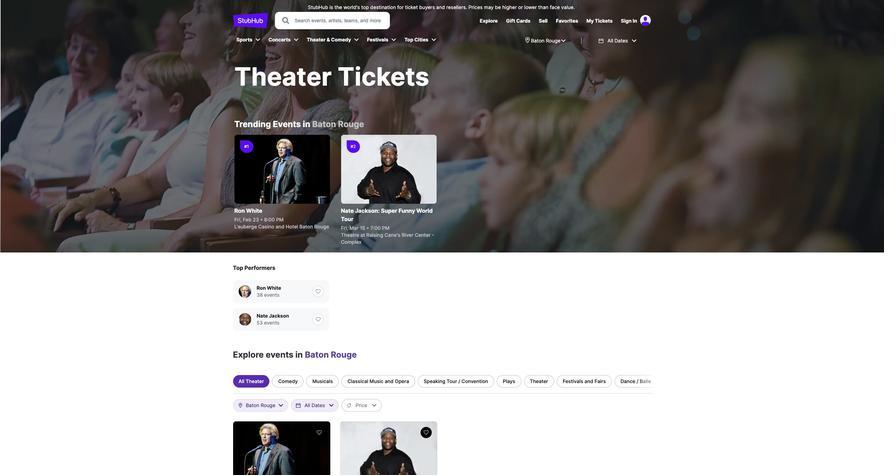 Task type: describe. For each thing, give the bounding box(es) containing it.
convention
[[462, 379, 488, 384]]

speaking tour / convention button
[[418, 375, 494, 388]]

classical music and opera button
[[342, 375, 415, 388]]

top cities
[[404, 37, 428, 43]]

and right "buyers"
[[436, 4, 445, 10]]

be
[[495, 4, 501, 10]]

theater button
[[524, 375, 554, 388]]

dance / ballet button
[[615, 375, 659, 388]]

musicals
[[312, 379, 333, 384]]

top cities link
[[401, 32, 431, 47]]

all for the bottom baton rouge button
[[305, 403, 310, 408]]

world's
[[344, 4, 360, 10]]

nate jackson 53 events
[[257, 313, 289, 326]]

or
[[518, 4, 523, 10]]

my tickets link
[[587, 18, 613, 24]]

may
[[484, 4, 494, 10]]

theatre
[[341, 232, 359, 238]]

tour inside button
[[447, 379, 457, 384]]

musicals button
[[307, 375, 339, 388]]

all inside button
[[239, 379, 244, 384]]

0 vertical spatial comedy
[[331, 37, 351, 43]]

explore link
[[480, 18, 498, 24]]

ron white 38 events
[[257, 285, 281, 298]]

hotel
[[286, 224, 298, 230]]

value.
[[561, 4, 575, 10]]

l'auberge
[[234, 224, 257, 230]]

than
[[538, 4, 549, 10]]

cities
[[415, 37, 428, 43]]

• inside the nate jackson: super funny world tour fri, mar 15 • 7:00 pm theatre at raising cane's river center - complex
[[367, 225, 369, 231]]

gift
[[506, 18, 515, 24]]

sell
[[539, 18, 548, 24]]

Search events, artists, teams, and more field
[[294, 17, 383, 24]]

festivals and fairs
[[563, 379, 606, 384]]

all theater button
[[233, 375, 270, 388]]

white for ron white 38 events
[[267, 285, 281, 291]]

dance / ballet
[[621, 379, 653, 384]]

rouge down all theater button
[[261, 403, 275, 408]]

0 vertical spatial baton rouge button
[[512, 32, 579, 49]]

events
[[273, 119, 301, 129]]

face
[[550, 4, 560, 10]]

ticket
[[405, 4, 418, 10]]

center
[[415, 232, 431, 238]]

baton down all theater button
[[246, 403, 259, 408]]

complex
[[341, 239, 362, 245]]

resellers.
[[446, 4, 467, 10]]

theater for theater "button"
[[530, 379, 548, 384]]

cane's
[[385, 232, 400, 238]]

sports link
[[233, 32, 255, 47]]

events for jackson
[[264, 320, 279, 326]]

and right music
[[385, 379, 394, 384]]

2 vertical spatial events
[[266, 350, 293, 360]]

super
[[381, 207, 397, 214]]

theater & comedy link
[[303, 32, 354, 47]]

dance
[[621, 379, 636, 384]]

baton up musicals
[[305, 350, 329, 360]]

all for the topmost baton rouge button
[[608, 38, 613, 44]]

casino
[[258, 224, 274, 230]]

white for ron white fri, feb 23 • 8:00 pm l'auberge casino and hotel baton rouge
[[246, 207, 262, 214]]

comedy button
[[272, 375, 304, 388]]

-
[[432, 232, 434, 238]]

jackson
[[269, 313, 289, 319]]

theater & comedy
[[307, 37, 351, 43]]

all dates for the topmost baton rouge button
[[608, 38, 628, 44]]

funny
[[399, 207, 415, 214]]

all dates for the bottom baton rouge button
[[305, 403, 325, 408]]

destination
[[370, 4, 396, 10]]

theater inside button
[[246, 379, 264, 384]]

sign in link
[[621, 18, 637, 24]]

speaking tour / convention
[[424, 379, 488, 384]]

nate for jackson
[[257, 313, 268, 319]]

ron for ron white fri, feb 23 • 8:00 pm l'auberge casino and hotel baton rouge
[[234, 207, 245, 214]]

festivals link
[[364, 32, 391, 47]]

baton inside ron white fri, feb 23 • 8:00 pm l'auberge casino and hotel baton rouge
[[299, 224, 313, 230]]

favorites link
[[556, 18, 578, 24]]

for
[[397, 4, 404, 10]]

top performers
[[233, 265, 275, 272]]

tour inside the nate jackson: super funny world tour fri, mar 15 • 7:00 pm theatre at raising cane's river center - complex
[[341, 216, 353, 223]]

ron white fri, feb 23 • 8:00 pm l'auberge casino and hotel baton rouge
[[234, 207, 329, 230]]

in for events
[[303, 119, 310, 129]]

plays button
[[497, 375, 521, 388]]

ron for ron white 38 events
[[257, 285, 266, 291]]

pm inside ron white fri, feb 23 • 8:00 pm l'auberge casino and hotel baton rouge
[[276, 217, 284, 223]]

music
[[370, 379, 384, 384]]

classical
[[348, 379, 368, 384]]



Task type: locate. For each thing, give the bounding box(es) containing it.
explore for explore
[[480, 18, 498, 24]]

0 horizontal spatial all dates
[[305, 403, 325, 408]]

23
[[253, 217, 259, 223]]

festivals down destination at the top left of page
[[367, 37, 388, 43]]

white inside ron white 38 events
[[267, 285, 281, 291]]

dates down sign on the right
[[615, 38, 628, 44]]

top left cities
[[404, 37, 413, 43]]

fri, up theatre
[[341, 225, 348, 231]]

at
[[361, 232, 365, 238]]

baton rouge button down all theater button
[[238, 400, 284, 412]]

events inside nate jackson 53 events
[[264, 320, 279, 326]]

nate up the 53
[[257, 313, 268, 319]]

prices
[[469, 4, 483, 10]]

0 horizontal spatial tickets
[[338, 61, 429, 92]]

fri, inside ron white fri, feb 23 • 8:00 pm l'auberge casino and hotel baton rouge
[[234, 217, 242, 223]]

0 vertical spatial nate
[[341, 207, 354, 214]]

1 vertical spatial nate
[[257, 313, 268, 319]]

rouge up classical
[[331, 350, 357, 360]]

0 horizontal spatial fri,
[[234, 217, 242, 223]]

festivals left fairs at the right
[[563, 379, 583, 384]]

rouge inside ron white fri, feb 23 • 8:00 pm l'auberge casino and hotel baton rouge
[[314, 224, 329, 230]]

trending
[[234, 119, 271, 129]]

fri, left feb
[[234, 217, 242, 223]]

events for white
[[264, 292, 280, 298]]

nate up mar
[[341, 207, 354, 214]]

gift cards
[[506, 18, 531, 24]]

1 horizontal spatial explore
[[480, 18, 498, 24]]

dates down musicals button
[[312, 403, 325, 408]]

0 horizontal spatial explore
[[233, 350, 264, 360]]

comedy right &
[[331, 37, 351, 43]]

top for top cities
[[404, 37, 413, 43]]

0 vertical spatial dates
[[615, 38, 628, 44]]

•
[[260, 217, 263, 223], [367, 225, 369, 231]]

0 vertical spatial fri,
[[234, 217, 242, 223]]

white up 23
[[246, 207, 262, 214]]

0 vertical spatial tour
[[341, 216, 353, 223]]

1 vertical spatial explore
[[233, 350, 264, 360]]

nate for jackson:
[[341, 207, 354, 214]]

world
[[417, 207, 433, 214]]

dates
[[615, 38, 628, 44], [312, 403, 325, 408]]

festivals for festivals and fairs
[[563, 379, 583, 384]]

pm right 8:00
[[276, 217, 284, 223]]

events up comedy button
[[266, 350, 293, 360]]

0 horizontal spatial white
[[246, 207, 262, 214]]

tour right speaking at bottom
[[447, 379, 457, 384]]

0 vertical spatial explore
[[480, 18, 498, 24]]

/
[[459, 379, 460, 384], [637, 379, 639, 384]]

1 vertical spatial comedy
[[278, 379, 298, 384]]

concerts link
[[265, 32, 294, 47]]

1 horizontal spatial pm
[[382, 225, 390, 231]]

sign in
[[621, 18, 637, 24]]

15
[[360, 225, 365, 231]]

explore for explore events in baton rouge
[[233, 350, 264, 360]]

1 horizontal spatial tickets
[[595, 18, 613, 24]]

all
[[608, 38, 613, 44], [239, 379, 244, 384], [305, 403, 310, 408]]

fri, inside the nate jackson: super funny world tour fri, mar 15 • 7:00 pm theatre at raising cane's river center - complex
[[341, 225, 348, 231]]

price button
[[341, 399, 382, 412]]

festivals inside button
[[563, 379, 583, 384]]

and inside ron white fri, feb 23 • 8:00 pm l'auberge casino and hotel baton rouge
[[276, 224, 284, 230]]

1 vertical spatial white
[[267, 285, 281, 291]]

1 vertical spatial dates
[[312, 403, 325, 408]]

0 vertical spatial top
[[404, 37, 413, 43]]

theater
[[307, 37, 326, 43], [234, 61, 332, 92], [246, 379, 264, 384], [530, 379, 548, 384]]

explore up the all theater
[[233, 350, 264, 360]]

top
[[404, 37, 413, 43], [233, 265, 243, 272]]

top for top performers
[[233, 265, 243, 272]]

top left performers
[[233, 265, 243, 272]]

0 horizontal spatial baton rouge
[[246, 403, 275, 408]]

0 vertical spatial ron
[[234, 207, 245, 214]]

0 vertical spatial all dates
[[608, 38, 628, 44]]

festivals
[[367, 37, 388, 43], [563, 379, 583, 384]]

plays
[[503, 379, 515, 384]]

events right 38 at the left bottom
[[264, 292, 280, 298]]

white
[[246, 207, 262, 214], [267, 285, 281, 291]]

raising
[[366, 232, 383, 238]]

events down jackson
[[264, 320, 279, 326]]

1 vertical spatial top
[[233, 265, 243, 272]]

2 / from the left
[[637, 379, 639, 384]]

0 horizontal spatial tour
[[341, 216, 353, 223]]

0 horizontal spatial top
[[233, 265, 243, 272]]

lower
[[524, 4, 537, 10]]

1 vertical spatial festivals
[[563, 379, 583, 384]]

the
[[335, 4, 342, 10]]

comedy inside button
[[278, 379, 298, 384]]

0 horizontal spatial ron
[[234, 207, 245, 214]]

nate inside the nate jackson: super funny world tour fri, mar 15 • 7:00 pm theatre at raising cane's river center - complex
[[341, 207, 354, 214]]

1 horizontal spatial baton rouge button
[[512, 32, 579, 49]]

1 / from the left
[[459, 379, 460, 384]]

#1
[[244, 144, 249, 149]]

1 horizontal spatial top
[[404, 37, 413, 43]]

0 horizontal spatial /
[[459, 379, 460, 384]]

in right events
[[303, 119, 310, 129]]

0 horizontal spatial baton rouge button
[[238, 400, 284, 412]]

theater for theater & comedy
[[307, 37, 326, 43]]

0 vertical spatial •
[[260, 217, 263, 223]]

• inside ron white fri, feb 23 • 8:00 pm l'auberge casino and hotel baton rouge
[[260, 217, 263, 223]]

in for events
[[295, 350, 303, 360]]

#2
[[351, 144, 356, 149]]

ron inside ron white fri, feb 23 • 8:00 pm l'auberge casino and hotel baton rouge
[[234, 207, 245, 214]]

and left hotel
[[276, 224, 284, 230]]

rouge down sell link
[[546, 38, 561, 44]]

higher
[[502, 4, 517, 10]]

53
[[257, 320, 263, 326]]

all dates down musicals button
[[305, 403, 325, 408]]

2 horizontal spatial all
[[608, 38, 613, 44]]

ron up feb
[[234, 207, 245, 214]]

/ left the ballet
[[637, 379, 639, 384]]

0 horizontal spatial •
[[260, 217, 263, 223]]

0 vertical spatial all
[[608, 38, 613, 44]]

1 vertical spatial all
[[239, 379, 244, 384]]

all theater
[[239, 379, 264, 384]]

classical music and opera
[[348, 379, 409, 384]]

1 vertical spatial tickets
[[338, 61, 429, 92]]

1 horizontal spatial comedy
[[331, 37, 351, 43]]

• right 23
[[260, 217, 263, 223]]

rouge right hotel
[[314, 224, 329, 230]]

0 vertical spatial events
[[264, 292, 280, 298]]

theater for theater tickets
[[234, 61, 332, 92]]

baton rouge
[[531, 38, 561, 44], [246, 403, 275, 408]]

1 vertical spatial baton rouge button
[[238, 400, 284, 412]]

explore down may
[[480, 18, 498, 24]]

baton rouge for the topmost baton rouge button
[[531, 38, 561, 44]]

white down performers
[[267, 285, 281, 291]]

in
[[303, 119, 310, 129], [295, 350, 303, 360]]

my
[[587, 18, 594, 24]]

nate inside nate jackson 53 events
[[257, 313, 268, 319]]

1 horizontal spatial all
[[305, 403, 310, 408]]

1 vertical spatial •
[[367, 225, 369, 231]]

fairs
[[595, 379, 606, 384]]

feb
[[243, 217, 252, 223]]

1 vertical spatial fri,
[[341, 225, 348, 231]]

tickets for theater tickets
[[338, 61, 429, 92]]

0 vertical spatial white
[[246, 207, 262, 214]]

events inside ron white 38 events
[[264, 292, 280, 298]]

sign
[[621, 18, 632, 24]]

tickets for my tickets
[[595, 18, 613, 24]]

fri,
[[234, 217, 242, 223], [341, 225, 348, 231]]

in
[[633, 18, 637, 24]]

8:00
[[264, 217, 275, 223]]

baton rouge down sell link
[[531, 38, 561, 44]]

0 horizontal spatial nate
[[257, 313, 268, 319]]

comedy down explore events in baton rouge
[[278, 379, 298, 384]]

price
[[356, 403, 367, 408]]

theater tickets
[[234, 61, 429, 92]]

festivals for festivals
[[367, 37, 388, 43]]

ballet
[[640, 379, 653, 384]]

jackson:
[[355, 207, 380, 214]]

stubhub image
[[233, 12, 268, 29]]

0 horizontal spatial dates
[[312, 403, 325, 408]]

38
[[257, 292, 263, 298]]

0 horizontal spatial all
[[239, 379, 244, 384]]

speaking
[[424, 379, 445, 384]]

all dates down sign on the right
[[608, 38, 628, 44]]

nate jackson: super funny world tour fri, mar 15 • 7:00 pm theatre at raising cane's river center - complex
[[341, 207, 434, 245]]

trending events in
[[234, 119, 310, 129]]

sports
[[236, 37, 252, 43]]

1 vertical spatial all dates
[[305, 403, 325, 408]]

dates for the topmost baton rouge button
[[615, 38, 628, 44]]

1 horizontal spatial /
[[637, 379, 639, 384]]

0 horizontal spatial festivals
[[367, 37, 388, 43]]

and left fairs at the right
[[585, 379, 593, 384]]

1 horizontal spatial ron
[[257, 285, 266, 291]]

mar
[[350, 225, 359, 231]]

baton
[[531, 38, 545, 44], [299, 224, 313, 230], [305, 350, 329, 360], [246, 403, 259, 408]]

1 horizontal spatial nate
[[341, 207, 354, 214]]

1 horizontal spatial tour
[[447, 379, 457, 384]]

tour
[[341, 216, 353, 223], [447, 379, 457, 384]]

• right 15 at the top
[[367, 225, 369, 231]]

top
[[361, 4, 369, 10]]

/ left the convention
[[459, 379, 460, 384]]

in up comedy button
[[295, 350, 303, 360]]

0 horizontal spatial pm
[[276, 217, 284, 223]]

1 horizontal spatial all dates
[[608, 38, 628, 44]]

dates for the bottom baton rouge button
[[312, 403, 325, 408]]

1 vertical spatial tour
[[447, 379, 457, 384]]

and
[[436, 4, 445, 10], [276, 224, 284, 230], [385, 379, 394, 384], [585, 379, 593, 384]]

1 vertical spatial in
[[295, 350, 303, 360]]

performers
[[245, 265, 275, 272]]

white inside ron white fri, feb 23 • 8:00 pm l'auberge casino and hotel baton rouge
[[246, 207, 262, 214]]

0 vertical spatial tickets
[[595, 18, 613, 24]]

river
[[402, 232, 414, 238]]

pm inside the nate jackson: super funny world tour fri, mar 15 • 7:00 pm theatre at raising cane's river center - complex
[[382, 225, 390, 231]]

1 vertical spatial baton rouge
[[246, 403, 275, 408]]

1 horizontal spatial white
[[267, 285, 281, 291]]

0 horizontal spatial comedy
[[278, 379, 298, 384]]

0 vertical spatial in
[[303, 119, 310, 129]]

stubhub
[[308, 4, 328, 10]]

cards
[[516, 18, 531, 24]]

&
[[327, 37, 330, 43]]

pm up cane's
[[382, 225, 390, 231]]

theater inside "button"
[[530, 379, 548, 384]]

baton rouge for the bottom baton rouge button
[[246, 403, 275, 408]]

ron up 38 at the left bottom
[[257, 285, 266, 291]]

1 horizontal spatial •
[[367, 225, 369, 231]]

gift cards link
[[506, 18, 531, 24]]

explore events in baton rouge
[[233, 350, 357, 360]]

ron inside ron white 38 events
[[257, 285, 266, 291]]

0 vertical spatial festivals
[[367, 37, 388, 43]]

1 vertical spatial pm
[[382, 225, 390, 231]]

sell link
[[539, 18, 548, 24]]

1 horizontal spatial fri,
[[341, 225, 348, 231]]

1 vertical spatial events
[[264, 320, 279, 326]]

0 vertical spatial pm
[[276, 217, 284, 223]]

my tickets
[[587, 18, 613, 24]]

tour up mar
[[341, 216, 353, 223]]

1 horizontal spatial dates
[[615, 38, 628, 44]]

is
[[330, 4, 333, 10]]

1 horizontal spatial festivals
[[563, 379, 583, 384]]

baton down sell link
[[531, 38, 545, 44]]

0 vertical spatial baton rouge
[[531, 38, 561, 44]]

1 vertical spatial ron
[[257, 285, 266, 291]]

rouge
[[546, 38, 561, 44], [314, 224, 329, 230], [331, 350, 357, 360], [261, 403, 275, 408]]

7:00
[[370, 225, 381, 231]]

baton right hotel
[[299, 224, 313, 230]]

1 horizontal spatial baton rouge
[[531, 38, 561, 44]]

concerts
[[269, 37, 291, 43]]

2 vertical spatial all
[[305, 403, 310, 408]]

festivals and fairs button
[[557, 375, 612, 388]]

baton rouge button down sell link
[[512, 32, 579, 49]]

ron
[[234, 207, 245, 214], [257, 285, 266, 291]]

explore
[[480, 18, 498, 24], [233, 350, 264, 360]]

opera
[[395, 379, 409, 384]]

buyers
[[419, 4, 435, 10]]

pm
[[276, 217, 284, 223], [382, 225, 390, 231]]

baton rouge down all theater button
[[246, 403, 275, 408]]



Task type: vqa. For each thing, say whether or not it's contained in the screenshot.
you within the THERE'S NO REASON TO MISS OUT. WITH TICKETS TO MILLIONS OF EVENTS, AND TOOLS LIKE PRICE ALERT TO HELP YOU STAY WITHIN BUDGET, WE HAVE THE TICKET THAT'S RIGHT FOR YOU.
no



